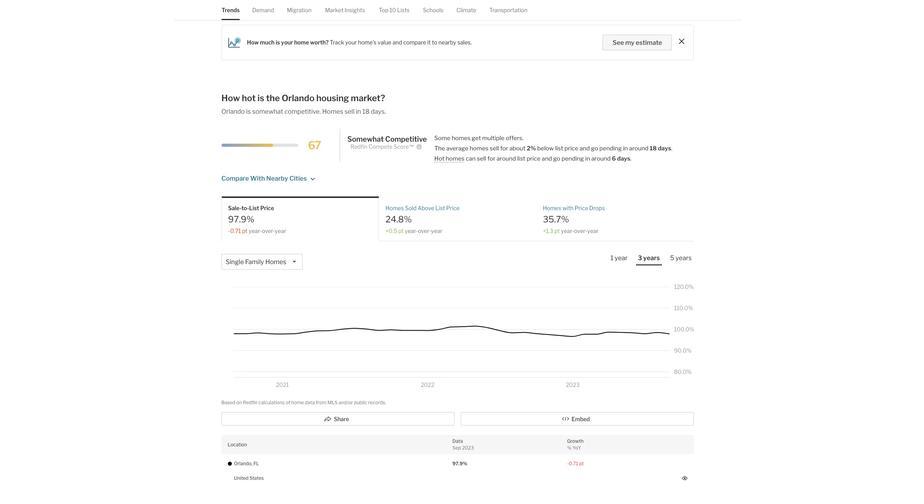 Task type: describe. For each thing, give the bounding box(es) containing it.
2 vertical spatial price
[[527, 155, 541, 162]]

compete
[[369, 143, 393, 150]]

is inside orlando's median sale price is 16% lower than the national average.
[[629, 0, 633, 7]]

much
[[260, 39, 275, 46]]

0 vertical spatial 18
[[363, 108, 370, 115]]

the
[[434, 145, 445, 152]]

with
[[250, 175, 265, 182]]

redfin compete score ™
[[351, 143, 414, 150]]

1 horizontal spatial of
[[298, 9, 303, 16]]

sale-to-list price 97.9% -0.71 pt year-over-year
[[228, 205, 286, 234]]

5 years button
[[668, 254, 694, 264]]

compare
[[221, 175, 249, 182]]

list inside sale-to-list price 97.9% -0.71 pt year-over-year
[[249, 205, 259, 211]]

homes inside homes with price drops 35.7% +1.3 pt year-over-year
[[543, 205, 562, 211]]

1 vertical spatial price
[[565, 145, 579, 152]]

over- for 97.9%
[[262, 227, 275, 234]]

pt down yoy
[[579, 461, 584, 467]]

16%
[[634, 0, 646, 7]]

schools link
[[423, 0, 443, 20]]

2 horizontal spatial around
[[629, 145, 649, 152]]

5
[[670, 254, 675, 262]]

0 horizontal spatial redfin
[[243, 400, 258, 405]]

0 horizontal spatial for
[[488, 155, 496, 162]]

3 years
[[638, 254, 660, 262]]

overall
[[266, 9, 284, 16]]

0 vertical spatial redfin
[[351, 143, 368, 150]]

2 vertical spatial homes
[[446, 155, 465, 162]]

1 year button
[[609, 254, 630, 264]]

1
[[611, 254, 614, 262]]

the inside orlando's median sale price is 16% lower than the national average.
[[675, 0, 684, 7]]

sold
[[405, 205, 417, 211]]

is left 3%
[[346, 9, 351, 16]]

price inside orlando's median sale price is 16% lower than the national average.
[[615, 0, 628, 7]]

cities
[[290, 175, 307, 182]]

from
[[316, 400, 327, 405]]

with
[[563, 205, 574, 211]]

top 10 lists link
[[379, 0, 410, 20]]

6
[[612, 155, 616, 162]]

0 vertical spatial home
[[479, 9, 493, 16]]

0 horizontal spatial go
[[553, 155, 560, 162]]

1 horizontal spatial go
[[591, 145, 598, 152]]

migration link
[[287, 0, 312, 20]]

family
[[245, 258, 264, 266]]

year- for 97.9%
[[249, 227, 262, 234]]

share
[[334, 416, 349, 423]]

growth
[[567, 438, 584, 444]]

97.9% inside sale-to-list price 97.9% -0.71 pt year-over-year
[[228, 214, 254, 225]]

track home value image
[[228, 37, 241, 48]]

days.
[[371, 108, 386, 115]]

which
[[462, 9, 478, 16]]

orlando, fl
[[234, 461, 259, 467]]

homes with price drops 35.7% +1.3 pt year-over-year
[[543, 205, 605, 234]]

about
[[510, 145, 526, 152]]

cost
[[285, 9, 297, 16]]

1 vertical spatial home
[[294, 39, 309, 46]]

based
[[221, 400, 235, 405]]

learn
[[446, 9, 461, 16]]

0 horizontal spatial and
[[393, 39, 402, 46]]

years for 3 years
[[644, 254, 660, 262]]

embed
[[572, 416, 590, 423]]

0 horizontal spatial the
[[266, 93, 280, 103]]

years for 5 years
[[676, 254, 692, 262]]

somewhat
[[347, 135, 384, 143]]

climate
[[456, 7, 476, 13]]

records.
[[368, 400, 386, 405]]

hot
[[242, 93, 256, 103]]

how for how hot is the orlando housing market?
[[221, 93, 240, 103]]

10
[[390, 7, 396, 13]]

0 horizontal spatial around
[[497, 155, 516, 162]]

2 vertical spatial home
[[291, 400, 304, 405]]

list inside homes sold above list price 24.8% +0.5 pt year-over-year
[[436, 205, 445, 211]]

insights
[[345, 7, 365, 13]]

some
[[434, 135, 451, 142]]

competitive.
[[285, 108, 321, 115]]

1 vertical spatial of
[[286, 400, 290, 405]]

pt inside homes sold above list price 24.8% +0.5 pt year-over-year
[[398, 227, 404, 234]]

3
[[638, 254, 642, 262]]

is right 'hot'
[[258, 93, 264, 103]]

year inside homes sold above list price 24.8% +0.5 pt year-over-year
[[431, 227, 442, 234]]

estimate
[[636, 39, 662, 46]]

2023
[[462, 445, 474, 451]]

compare
[[403, 39, 426, 46]]

year- for 24.8%
[[405, 227, 418, 234]]

orlando's median sale price is 16% lower than the national average.
[[221, 0, 684, 16]]

hot
[[434, 155, 445, 162]]

year inside homes with price drops 35.7% +1.3 pt year-over-year
[[587, 227, 599, 234]]

growth % yoy
[[567, 438, 584, 451]]

top 10 lists
[[379, 7, 410, 13]]

1 vertical spatial list
[[517, 155, 526, 162]]

housing
[[316, 93, 349, 103]]

overall cost of living in orlando is 3% higher than the national average.
[[265, 9, 445, 16]]

get
[[472, 135, 481, 142]]

offers.
[[506, 135, 524, 142]]

™
[[409, 143, 414, 150]]

year inside the 1 year button
[[615, 254, 628, 262]]

below
[[537, 145, 554, 152]]

based on redfin calculations of home data from mls and/or public records.
[[221, 400, 386, 405]]

climate link
[[456, 0, 476, 20]]

worth?
[[310, 39, 329, 46]]

%
[[567, 445, 572, 451]]

average. inside orlando's median sale price is 16% lower than the national average.
[[243, 9, 265, 16]]

- inside sale-to-list price 97.9% -0.71 pt year-over-year
[[228, 227, 230, 234]]

living
[[304, 9, 318, 16]]

yoy
[[573, 445, 581, 451]]

united states
[[234, 475, 264, 481]]

market?
[[351, 93, 385, 103]]

data
[[453, 438, 463, 444]]

homes right family
[[265, 258, 286, 266]]

drops
[[590, 205, 605, 211]]

somewhat competitive
[[347, 135, 427, 143]]

united
[[234, 475, 249, 481]]

data sep 2023
[[453, 438, 474, 451]]

67
[[308, 138, 321, 152]]

year- inside homes with price drops 35.7% +1.3 pt year-over-year
[[561, 227, 574, 234]]

1 horizontal spatial -
[[567, 461, 569, 467]]

0.71 inside sale-to-list price 97.9% -0.71 pt year-over-year
[[230, 227, 241, 234]]

learn which home features in orlando
[[445, 9, 544, 16]]

2 your from the left
[[345, 39, 357, 46]]

embed button
[[461, 412, 694, 426]]

higher
[[362, 9, 378, 16]]

pt inside sale-to-list price 97.9% -0.71 pt year-over-year
[[242, 227, 248, 234]]

features
[[495, 9, 516, 16]]

price inside homes sold above list price 24.8% +0.5 pt year-over-year
[[446, 205, 460, 211]]



Task type: vqa. For each thing, say whether or not it's contained in the screenshot.


Task type: locate. For each thing, give the bounding box(es) containing it.
0 horizontal spatial average.
[[243, 9, 265, 16]]

0 vertical spatial than
[[662, 0, 674, 7]]

0 vertical spatial of
[[298, 9, 303, 16]]

sale
[[603, 0, 614, 7]]

.
[[671, 145, 673, 152], [631, 155, 632, 162]]

home left worth?
[[294, 39, 309, 46]]

price right above
[[446, 205, 460, 211]]

0 vertical spatial the
[[675, 0, 684, 7]]

average. left learn
[[423, 9, 445, 16]]

homes up 35.7%
[[543, 205, 562, 211]]

2 average. from the left
[[423, 9, 445, 16]]

0 horizontal spatial years
[[644, 254, 660, 262]]

0 vertical spatial -
[[228, 227, 230, 234]]

homes down get
[[470, 145, 489, 152]]

+0.5
[[386, 227, 397, 234]]

0 vertical spatial days
[[658, 145, 671, 152]]

the right lower
[[675, 0, 684, 7]]

how for how much is your home worth? track your home's value and compare it to nearby sales.
[[247, 39, 259, 46]]

1 horizontal spatial 18
[[650, 145, 657, 152]]

my
[[626, 39, 635, 46]]

national up track home value icon
[[221, 9, 242, 16]]

and/or
[[339, 400, 353, 405]]

0 vertical spatial homes
[[452, 135, 471, 142]]

+1.3
[[543, 227, 553, 234]]

year-
[[249, 227, 262, 234], [405, 227, 418, 234], [561, 227, 574, 234]]

for left about
[[500, 145, 508, 152]]

1 horizontal spatial the
[[392, 9, 400, 16]]

1 horizontal spatial and
[[542, 155, 552, 162]]

2 horizontal spatial the
[[675, 0, 684, 7]]

1 horizontal spatial your
[[345, 39, 357, 46]]

the right top
[[392, 9, 400, 16]]

0 horizontal spatial 97.9%
[[228, 214, 254, 225]]

demand
[[252, 7, 274, 13]]

sell down housing
[[345, 108, 355, 115]]

2 horizontal spatial price
[[615, 0, 628, 7]]

list down about
[[517, 155, 526, 162]]

0.71
[[230, 227, 241, 234], [569, 461, 578, 467]]

1 horizontal spatial list
[[436, 205, 445, 211]]

0 vertical spatial how
[[247, 39, 259, 46]]

how much is your home worth? track your home's value and compare it to nearby sales.
[[247, 39, 472, 46]]

homes down average
[[446, 155, 465, 162]]

lower
[[647, 0, 661, 7]]

2 horizontal spatial over-
[[574, 227, 587, 234]]

sales.
[[458, 39, 472, 46]]

0 vertical spatial .
[[671, 145, 673, 152]]

2 years from the left
[[676, 254, 692, 262]]

orlando
[[325, 9, 345, 16], [523, 9, 544, 16], [282, 93, 315, 103], [221, 108, 245, 115]]

1 price from the left
[[260, 205, 274, 211]]

top
[[379, 7, 388, 13]]

over- inside sale-to-list price 97.9% -0.71 pt year-over-year
[[262, 227, 275, 234]]

2 year- from the left
[[405, 227, 418, 234]]

states
[[250, 475, 264, 481]]

0 horizontal spatial of
[[286, 400, 290, 405]]

1 list from the left
[[249, 205, 259, 211]]

97.9% down sep
[[453, 461, 467, 467]]

list
[[249, 205, 259, 211], [436, 205, 445, 211]]

of right calculations
[[286, 400, 290, 405]]

pt inside homes with price drops 35.7% +1.3 pt year-over-year
[[555, 227, 560, 234]]

0.71 down yoy
[[569, 461, 578, 467]]

2 list from the left
[[436, 205, 445, 211]]

homes up 24.8%
[[386, 205, 404, 211]]

is left "16%"
[[629, 0, 633, 7]]

1 horizontal spatial 0.71
[[569, 461, 578, 467]]

1 horizontal spatial for
[[500, 145, 508, 152]]

trends link
[[221, 0, 240, 20]]

of right cost
[[298, 9, 303, 16]]

score
[[394, 143, 409, 150]]

1 vertical spatial 0.71
[[569, 461, 578, 467]]

sell right "can" on the top right
[[477, 155, 486, 162]]

somewhat
[[252, 108, 283, 115]]

3 year- from the left
[[561, 227, 574, 234]]

redfin down somewhat
[[351, 143, 368, 150]]

pt right '+0.5'
[[398, 227, 404, 234]]

price right with
[[575, 205, 588, 211]]

2%
[[527, 145, 536, 152]]

for
[[500, 145, 508, 152], [488, 155, 496, 162]]

1 horizontal spatial how
[[247, 39, 259, 46]]

1 national from the left
[[221, 9, 242, 16]]

transportation link
[[489, 0, 527, 20]]

1 horizontal spatial .
[[671, 145, 673, 152]]

over- up the single family homes
[[262, 227, 275, 234]]

2 national from the left
[[402, 9, 422, 16]]

1 horizontal spatial price
[[565, 145, 579, 152]]

it
[[427, 39, 431, 46]]

how left 'hot'
[[221, 93, 240, 103]]

2 vertical spatial and
[[542, 155, 552, 162]]

35.7%
[[543, 214, 569, 225]]

your right much
[[281, 39, 293, 46]]

1 horizontal spatial pending
[[600, 145, 622, 152]]

0 vertical spatial go
[[591, 145, 598, 152]]

2 horizontal spatial price
[[575, 205, 588, 211]]

1 vertical spatial the
[[392, 9, 400, 16]]

0 horizontal spatial -
[[228, 227, 230, 234]]

some homes get multiple offers. the average homes  sell for about 2% below list price and  go pending in around 18 days . hot homes can  sell for around list price and  go pending in around 6 days .
[[434, 135, 673, 162]]

years right 3
[[644, 254, 660, 262]]

0 horizontal spatial 0.71
[[230, 227, 241, 234]]

- down %
[[567, 461, 569, 467]]

how left much
[[247, 39, 259, 46]]

homes
[[452, 135, 471, 142], [470, 145, 489, 152], [446, 155, 465, 162]]

0 horizontal spatial year-
[[249, 227, 262, 234]]

home left 'data'
[[291, 400, 304, 405]]

price
[[615, 0, 628, 7], [565, 145, 579, 152], [527, 155, 541, 162]]

orlando's
[[558, 0, 582, 7]]

fl
[[254, 461, 259, 467]]

- down sale- at the top left of the page
[[228, 227, 230, 234]]

2 price from the left
[[446, 205, 460, 211]]

price inside sale-to-list price 97.9% -0.71 pt year-over-year
[[260, 205, 274, 211]]

price down 2%
[[527, 155, 541, 162]]

1 average. from the left
[[243, 9, 265, 16]]

homes inside homes sold above list price 24.8% +0.5 pt year-over-year
[[386, 205, 404, 211]]

1 horizontal spatial sell
[[477, 155, 486, 162]]

1 vertical spatial than
[[379, 9, 391, 16]]

and right value
[[393, 39, 402, 46]]

5 years
[[670, 254, 692, 262]]

calculations
[[259, 400, 285, 405]]

public
[[354, 400, 367, 405]]

years right 5
[[676, 254, 692, 262]]

1 horizontal spatial 97.9%
[[453, 461, 467, 467]]

1 your from the left
[[281, 39, 293, 46]]

year- inside sale-to-list price 97.9% -0.71 pt year-over-year
[[249, 227, 262, 234]]

0 horizontal spatial list
[[249, 205, 259, 211]]

0 horizontal spatial price
[[527, 155, 541, 162]]

in
[[319, 9, 324, 16], [517, 9, 522, 16], [356, 108, 361, 115], [623, 145, 628, 152], [585, 155, 590, 162]]

years
[[644, 254, 660, 262], [676, 254, 692, 262]]

2 over- from the left
[[418, 227, 431, 234]]

list right sale- at the top left of the page
[[249, 205, 259, 211]]

over- down above
[[418, 227, 431, 234]]

18
[[363, 108, 370, 115], [650, 145, 657, 152]]

1 horizontal spatial around
[[592, 155, 611, 162]]

list right below
[[555, 145, 563, 152]]

1 vertical spatial days
[[617, 155, 631, 162]]

over- inside homes sold above list price 24.8% +0.5 pt year-over-year
[[418, 227, 431, 234]]

the
[[675, 0, 684, 7], [392, 9, 400, 16], [266, 93, 280, 103]]

is right much
[[276, 39, 280, 46]]

1 horizontal spatial national
[[402, 9, 422, 16]]

0 horizontal spatial pending
[[562, 155, 584, 162]]

sell down multiple
[[490, 145, 499, 152]]

homes
[[322, 108, 343, 115], [386, 205, 404, 211], [543, 205, 562, 211], [265, 258, 286, 266]]

home's
[[358, 39, 377, 46]]

year- down 24.8%
[[405, 227, 418, 234]]

over-
[[262, 227, 275, 234], [418, 227, 431, 234], [574, 227, 587, 234]]

1 horizontal spatial over-
[[418, 227, 431, 234]]

and right below
[[580, 145, 590, 152]]

0 horizontal spatial .
[[631, 155, 632, 162]]

0 horizontal spatial list
[[517, 155, 526, 162]]

0 vertical spatial 97.9%
[[228, 214, 254, 225]]

0 horizontal spatial than
[[379, 9, 391, 16]]

national
[[221, 9, 242, 16], [402, 9, 422, 16]]

1 horizontal spatial years
[[676, 254, 692, 262]]

1 vertical spatial 18
[[650, 145, 657, 152]]

1 years from the left
[[644, 254, 660, 262]]

sale-
[[228, 205, 242, 211]]

year
[[275, 227, 286, 234], [431, 227, 442, 234], [587, 227, 599, 234], [615, 254, 628, 262]]

sell
[[345, 108, 355, 115], [490, 145, 499, 152], [477, 155, 486, 162]]

years inside button
[[676, 254, 692, 262]]

average. left overall
[[243, 9, 265, 16]]

pt right the +1.3
[[555, 227, 560, 234]]

0 vertical spatial price
[[615, 0, 628, 7]]

of
[[298, 9, 303, 16], [286, 400, 290, 405]]

0 vertical spatial sell
[[345, 108, 355, 115]]

over- inside homes with price drops 35.7% +1.3 pt year-over-year
[[574, 227, 587, 234]]

to-
[[242, 205, 249, 211]]

0.71 down sale- at the top left of the page
[[230, 227, 241, 234]]

3 price from the left
[[575, 205, 588, 211]]

than right higher
[[379, 9, 391, 16]]

0 horizontal spatial over-
[[262, 227, 275, 234]]

single family homes
[[226, 258, 286, 266]]

over- right the +1.3
[[574, 227, 587, 234]]

0 horizontal spatial sell
[[345, 108, 355, 115]]

price inside homes with price drops 35.7% +1.3 pt year-over-year
[[575, 205, 588, 211]]

list right above
[[436, 205, 445, 211]]

1 vertical spatial .
[[631, 155, 632, 162]]

see my estimate
[[613, 39, 662, 46]]

1 horizontal spatial price
[[446, 205, 460, 211]]

nearby
[[266, 175, 288, 182]]

national inside orlando's median sale price is 16% lower than the national average.
[[221, 9, 242, 16]]

can
[[466, 155, 476, 162]]

2 horizontal spatial and
[[580, 145, 590, 152]]

is down 'hot'
[[246, 108, 251, 115]]

orlando is somewhat competitive. homes sell in 18 days.
[[221, 108, 386, 115]]

1 horizontal spatial average.
[[423, 9, 445, 16]]

years inside button
[[644, 254, 660, 262]]

1 horizontal spatial list
[[555, 145, 563, 152]]

your right track
[[345, 39, 357, 46]]

2 vertical spatial sell
[[477, 155, 486, 162]]

97.9% down to-
[[228, 214, 254, 225]]

1 over- from the left
[[262, 227, 275, 234]]

18 inside some homes get multiple offers. the average homes  sell for about 2% below list price and  go pending in around 18 days . hot homes can  sell for around list price and  go pending in around 6 days .
[[650, 145, 657, 152]]

1 year- from the left
[[249, 227, 262, 234]]

1 vertical spatial pending
[[562, 155, 584, 162]]

to
[[432, 39, 437, 46]]

0 horizontal spatial days
[[617, 155, 631, 162]]

1 vertical spatial go
[[553, 155, 560, 162]]

price right below
[[565, 145, 579, 152]]

go
[[591, 145, 598, 152], [553, 155, 560, 162]]

market
[[325, 7, 343, 13]]

0 vertical spatial and
[[393, 39, 402, 46]]

data
[[305, 400, 315, 405]]

0 vertical spatial for
[[500, 145, 508, 152]]

over- for 24.8%
[[418, 227, 431, 234]]

1 horizontal spatial redfin
[[351, 143, 368, 150]]

year- inside homes sold above list price 24.8% +0.5 pt year-over-year
[[405, 227, 418, 234]]

1 vertical spatial 97.9%
[[453, 461, 467, 467]]

0 horizontal spatial how
[[221, 93, 240, 103]]

1 vertical spatial how
[[221, 93, 240, 103]]

3%
[[352, 9, 360, 16]]

0 horizontal spatial your
[[281, 39, 293, 46]]

for down multiple
[[488, 155, 496, 162]]

pending
[[600, 145, 622, 152], [562, 155, 584, 162]]

the up somewhat
[[266, 93, 280, 103]]

3 over- from the left
[[574, 227, 587, 234]]

1 vertical spatial homes
[[470, 145, 489, 152]]

-0.71 pt
[[567, 461, 584, 467]]

market insights
[[325, 7, 365, 13]]

3 years button
[[636, 254, 662, 265]]

0 vertical spatial pending
[[600, 145, 622, 152]]

lists
[[397, 7, 410, 13]]

homes down housing
[[322, 108, 343, 115]]

trends
[[221, 7, 240, 13]]

mls
[[328, 400, 338, 405]]

1 vertical spatial for
[[488, 155, 496, 162]]

see
[[613, 39, 624, 46]]

year- down to-
[[249, 227, 262, 234]]

price right to-
[[260, 205, 274, 211]]

than inside orlando's median sale price is 16% lower than the national average.
[[662, 0, 674, 7]]

1 horizontal spatial days
[[658, 145, 671, 152]]

2 horizontal spatial sell
[[490, 145, 499, 152]]

price right the sale
[[615, 0, 628, 7]]

national right 10
[[402, 9, 422, 16]]

track
[[330, 39, 344, 46]]

2 horizontal spatial year-
[[561, 227, 574, 234]]

2 vertical spatial the
[[266, 93, 280, 103]]

1 horizontal spatial year-
[[405, 227, 418, 234]]

1 vertical spatial redfin
[[243, 400, 258, 405]]

home right which
[[479, 9, 493, 16]]

than right lower
[[662, 0, 674, 7]]

1 vertical spatial sell
[[490, 145, 499, 152]]

1 vertical spatial -
[[567, 461, 569, 467]]

homes up average
[[452, 135, 471, 142]]

pt down to-
[[242, 227, 248, 234]]

how hot is the orlando housing market?
[[221, 93, 385, 103]]

0 vertical spatial 0.71
[[230, 227, 241, 234]]

average.
[[243, 9, 265, 16], [423, 9, 445, 16]]

median
[[583, 0, 602, 7]]

1 vertical spatial and
[[580, 145, 590, 152]]

0 horizontal spatial 18
[[363, 108, 370, 115]]

and down below
[[542, 155, 552, 162]]

redfin right on
[[243, 400, 258, 405]]

homes sold above list price 24.8% +0.5 pt year-over-year
[[386, 205, 460, 234]]

0 horizontal spatial national
[[221, 9, 242, 16]]

year- down 35.7%
[[561, 227, 574, 234]]

above
[[418, 205, 434, 211]]

year inside sale-to-list price 97.9% -0.71 pt year-over-year
[[275, 227, 286, 234]]



